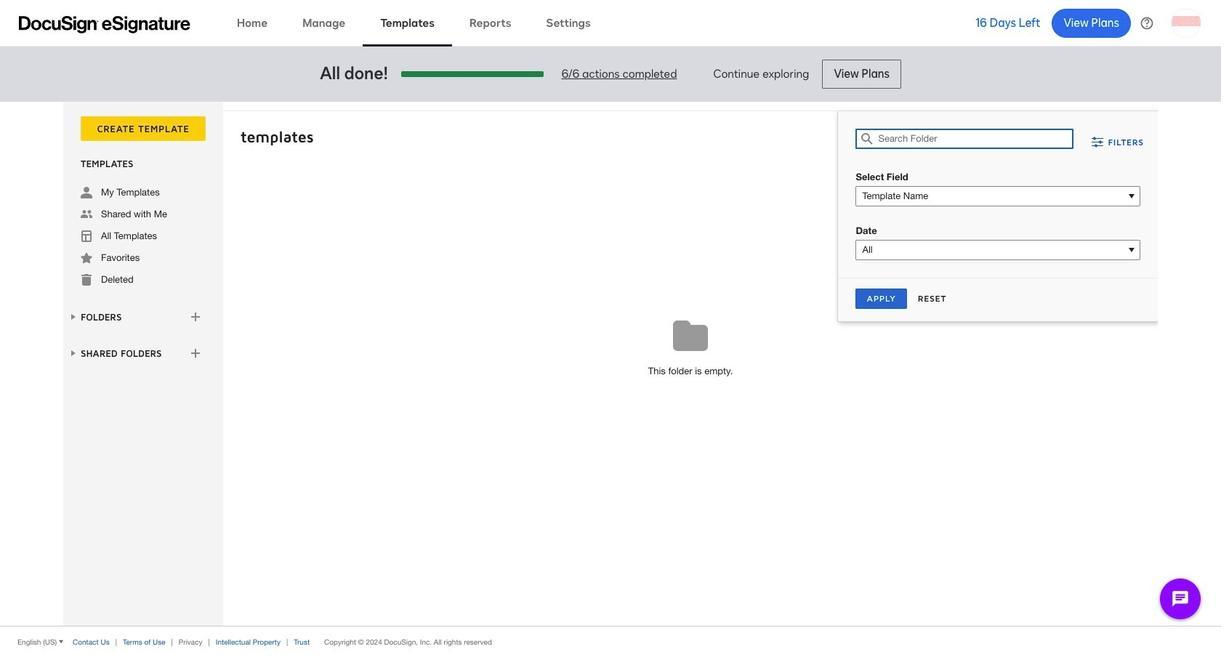Task type: vqa. For each thing, say whether or not it's contained in the screenshot.
Search Favorites Text Field
no



Task type: describe. For each thing, give the bounding box(es) containing it.
Search Folder text field
[[879, 129, 1074, 148]]

more info region
[[0, 626, 1222, 657]]

user image
[[81, 187, 92, 199]]

view shared folders image
[[68, 348, 79, 359]]

secondary navigation region
[[63, 102, 1162, 626]]



Task type: locate. For each thing, give the bounding box(es) containing it.
view folders image
[[68, 311, 79, 323]]

your uploaded profile image image
[[1172, 8, 1201, 37]]

trash image
[[81, 274, 92, 286]]

shared image
[[81, 209, 92, 220]]

templates image
[[81, 231, 92, 242]]

docusign esignature image
[[19, 16, 191, 33]]

star filled image
[[81, 252, 92, 264]]



